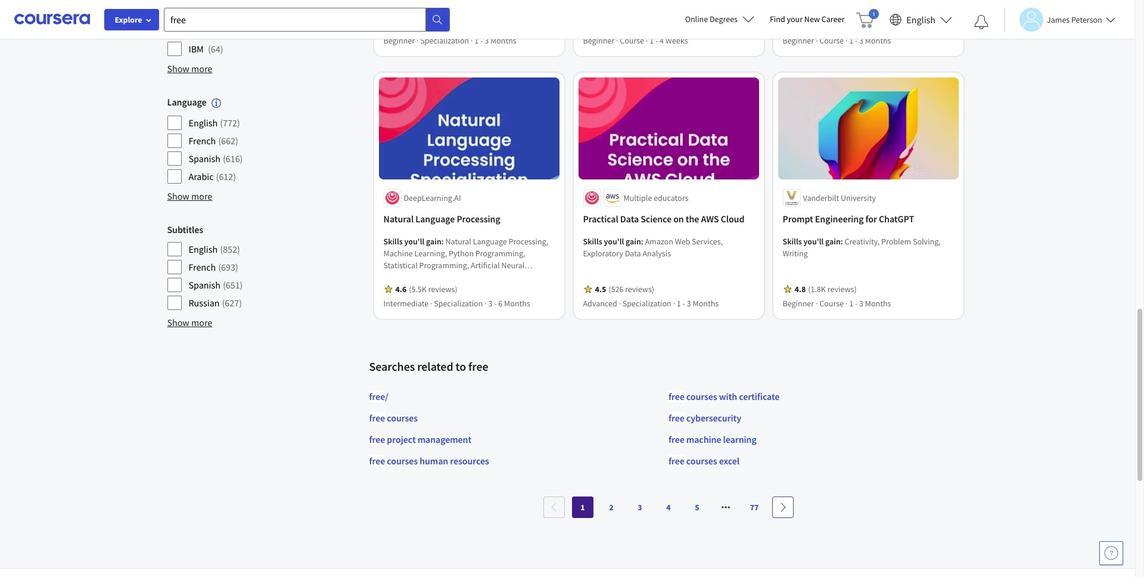 Task type: describe. For each thing, give the bounding box(es) containing it.
reviews) right (17k
[[826, 21, 855, 32]]

natural
[[384, 213, 414, 225]]

find your new career link
[[764, 12, 851, 27]]

english ( 772 )
[[189, 117, 240, 129]]

3 inside the 3 button
[[638, 502, 643, 513]]

creativity,
[[845, 236, 880, 247]]

find
[[770, 14, 786, 24]]

627
[[225, 297, 239, 309]]

natural language processing
[[384, 213, 501, 225]]

( for 852
[[220, 243, 223, 255]]

spanish ( 616 )
[[189, 153, 243, 165]]

show more button for english ( 772 )
[[167, 189, 212, 204]]

skills for practical data science on the aws cloud
[[584, 236, 603, 247]]

show for english ( 852 )
[[167, 317, 190, 329]]

612
[[219, 171, 233, 183]]

intermediate
[[384, 298, 429, 309]]

solving,
[[914, 236, 941, 247]]

your
[[787, 14, 803, 24]]

616
[[226, 153, 240, 165]]

( for 616
[[223, 153, 226, 165]]

(18k
[[409, 21, 425, 32]]

) for french ( 693 )
[[235, 261, 238, 273]]

reviews) for practical data science on the aws cloud
[[626, 284, 655, 294]]

russian ( 627 )
[[189, 297, 242, 309]]

3 button
[[630, 497, 651, 518]]

free for free machine learning
[[669, 433, 685, 445]]

free machine learning
[[669, 433, 757, 445]]

( for 693
[[218, 261, 221, 273]]

english button
[[886, 0, 958, 39]]

analysis
[[643, 248, 672, 259]]

course for 4.8 (1.8k reviews)
[[820, 298, 844, 309]]

) for french ( 662 )
[[235, 135, 238, 147]]

1 skills you'll gain : from the left
[[384, 236, 446, 247]]

free /
[[369, 390, 389, 402]]

prompt engineering for chatgpt
[[783, 213, 915, 225]]

explore
[[115, 14, 142, 25]]

months for practical data science on the aws cloud
[[693, 298, 719, 309]]

77 button
[[744, 497, 766, 518]]

find your new career
[[770, 14, 845, 24]]

amazon web services, exploratory data analysis
[[584, 236, 723, 259]]

(526
[[609, 284, 624, 294]]

4.8 (1.8k reviews)
[[795, 284, 857, 294]]

deeplearning.ai for deeplearning.ai ( 67 )
[[189, 7, 254, 19]]

1 horizontal spatial language
[[416, 213, 455, 225]]

with
[[720, 390, 738, 402]]

0 vertical spatial data
[[621, 213, 639, 225]]

reviews) inside 4.9 (18k reviews) beginner · specialization · 1 - 3 months
[[427, 21, 456, 32]]

free cybersecurity
[[669, 412, 742, 424]]

free for free courses human resources
[[369, 455, 385, 467]]

4.9
[[396, 21, 407, 32]]

4.5 (526 reviews)
[[595, 284, 655, 294]]

months for natural language processing
[[505, 298, 531, 309]]

english for english ( 852 )
[[189, 243, 218, 255]]

machine
[[687, 433, 722, 445]]

searches related to free
[[369, 359, 489, 374]]

courses for free courses with certificate
[[687, 390, 718, 402]]

4.7
[[795, 21, 806, 32]]

career
[[822, 14, 845, 24]]

deeplearning.ai ( 67 )
[[189, 7, 274, 19]]

( for 772
[[220, 117, 223, 129]]

( for 64
[[208, 43, 211, 55]]

excel
[[720, 455, 740, 467]]

explore button
[[104, 9, 159, 30]]

prompt
[[783, 213, 814, 225]]

specialization inside 4.9 (18k reviews) beginner · specialization · 1 - 3 months
[[421, 35, 469, 46]]

0 vertical spatial 67
[[261, 7, 271, 19]]

arabic
[[189, 171, 214, 183]]

skills for prompt engineering for chatgpt
[[783, 236, 803, 247]]

new
[[805, 14, 821, 24]]

free project management
[[369, 433, 472, 445]]

months inside 4.9 (18k reviews) beginner · specialization · 1 - 3 months
[[491, 35, 517, 46]]

weeks
[[666, 35, 688, 46]]

vanderbilt university
[[804, 192, 877, 203]]

gain for prompt
[[826, 236, 841, 247]]

advanced · specialization · 1 - 3 months
[[584, 298, 719, 309]]

deeplearning.ai for deeplearning.ai
[[404, 192, 461, 203]]

french ( 693 )
[[189, 261, 238, 273]]

5 button
[[687, 497, 708, 518]]

specialization for practical
[[623, 298, 672, 309]]

free courses excel
[[669, 455, 740, 467]]

- for 4.7 (17k reviews)
[[856, 35, 858, 46]]

1 gain from the left
[[426, 236, 442, 247]]

arabic ( 612 )
[[189, 171, 236, 183]]

3 inside 4.9 (18k reviews) beginner · specialization · 1 - 3 months
[[485, 35, 489, 46]]

1 skills from the left
[[384, 236, 403, 247]]

english for english
[[907, 13, 936, 25]]

certificate
[[740, 390, 780, 402]]

2
[[610, 502, 614, 513]]

beginner inside 4.9 (18k reviews) beginner · specialization · 1 - 3 months
[[384, 35, 415, 46]]

human
[[420, 455, 449, 467]]

french ( 662 )
[[189, 135, 238, 147]]

4.8
[[795, 284, 806, 294]]

more for english ( 852 )
[[191, 317, 212, 329]]

) for arabic ( 612 )
[[233, 171, 236, 183]]

(1.8k
[[809, 284, 826, 294]]

engineering
[[816, 213, 864, 225]]

course for 4.7 (17k reviews)
[[820, 35, 844, 46]]

4 inside button
[[667, 502, 671, 513]]

( for 612
[[216, 171, 219, 183]]

reviews) for prompt engineering for chatgpt
[[828, 284, 857, 294]]

4.9 (18k reviews) beginner · specialization · 1 - 3 months
[[384, 21, 517, 46]]

) for english ( 852 )
[[237, 243, 240, 255]]

hopkins
[[215, 25, 248, 37]]

What do you want to learn? text field
[[164, 7, 426, 31]]

james
[[1048, 14, 1071, 25]]

1 vertical spatial 67
[[297, 25, 307, 37]]

852
[[223, 243, 237, 255]]

show more for english ( 772 )
[[167, 190, 212, 202]]

vanderbilt
[[804, 192, 840, 203]]

spanish ( 651 )
[[189, 279, 243, 291]]

practical data science on the aws cloud link
[[584, 212, 755, 226]]

practical
[[584, 213, 619, 225]]

cloud
[[721, 213, 745, 225]]

chatgpt
[[880, 213, 915, 225]]

1 inside 4.9 (18k reviews) beginner · specialization · 1 - 3 months
[[475, 35, 479, 46]]

johns hopkins university ( 67 )
[[189, 25, 309, 37]]

language group
[[167, 95, 362, 184]]

you'll for practical data science on the aws cloud
[[604, 236, 625, 247]]

: for practical data science on the aws cloud
[[642, 236, 644, 247]]

courses for free courses human resources
[[387, 455, 418, 467]]

related
[[418, 359, 454, 374]]

you'll for prompt engineering for chatgpt
[[804, 236, 824, 247]]

0 horizontal spatial university
[[250, 25, 290, 37]]

4.7 (17k reviews)
[[795, 21, 855, 32]]



Task type: locate. For each thing, give the bounding box(es) containing it.
courses for free courses
[[387, 412, 418, 424]]

1 horizontal spatial university
[[841, 192, 877, 203]]

1 horizontal spatial skills you'll gain :
[[584, 236, 646, 247]]

reviews) up advanced · specialization · 1 - 3 months
[[626, 284, 655, 294]]

) for deeplearning.ai ( 67 )
[[271, 7, 274, 19]]

french down english ( 772 )
[[189, 135, 216, 147]]

learning
[[724, 433, 757, 445]]

show
[[167, 63, 190, 75], [167, 190, 190, 202], [167, 317, 190, 329]]

free courses
[[369, 412, 418, 424]]

free for free cybersecurity
[[669, 412, 685, 424]]

french for french ( 693 )
[[189, 261, 216, 273]]

french inside subtitles group
[[189, 261, 216, 273]]

2 more from the top
[[191, 190, 212, 202]]

more for english ( 772 )
[[191, 190, 212, 202]]

free courses with certificate
[[669, 390, 780, 402]]

deeplearning.ai up the natural language processing
[[404, 192, 461, 203]]

reviews) right (18k
[[427, 21, 456, 32]]

language inside group
[[167, 96, 207, 108]]

1 horizontal spatial 4
[[667, 502, 671, 513]]

2 vertical spatial english
[[189, 243, 218, 255]]

free for free /
[[369, 390, 385, 402]]

practical data science on the aws cloud
[[584, 213, 745, 225]]

beginner · course · 1 - 3 months for (17k
[[783, 35, 892, 46]]

0 vertical spatial show more button
[[167, 61, 212, 76]]

64
[[211, 43, 220, 55]]

resources
[[450, 455, 489, 467]]

0 horizontal spatial skills you'll gain :
[[384, 236, 446, 247]]

courses down project
[[387, 455, 418, 467]]

3 skills you'll gain : from the left
[[783, 236, 845, 247]]

1 you'll from the left
[[405, 236, 425, 247]]

·
[[417, 35, 419, 46], [471, 35, 473, 46], [617, 35, 619, 46], [646, 35, 648, 46], [816, 35, 818, 46], [846, 35, 848, 46], [431, 298, 433, 309], [485, 298, 487, 309], [619, 298, 621, 309], [674, 298, 676, 309], [816, 298, 818, 309], [846, 298, 848, 309]]

skills up exploratory
[[584, 236, 603, 247]]

you'll down natural at the left of the page
[[405, 236, 425, 247]]

course down 4.8 (1.8k reviews) at the right of the page
[[820, 298, 844, 309]]

data left analysis in the top of the page
[[625, 248, 641, 259]]

2 spanish from the top
[[189, 279, 221, 291]]

0 vertical spatial french
[[189, 135, 216, 147]]

( for 627
[[222, 297, 225, 309]]

free for free courses with certificate
[[669, 390, 685, 402]]

1 horizontal spatial you'll
[[604, 236, 625, 247]]

2 show more button from the top
[[167, 189, 212, 204]]

(5.5k
[[409, 284, 427, 294]]

free for free courses excel
[[669, 455, 685, 467]]

0 vertical spatial show more
[[167, 63, 212, 75]]

: for prompt engineering for chatgpt
[[841, 236, 844, 247]]

0 vertical spatial show
[[167, 63, 190, 75]]

spanish for spanish ( 616 )
[[189, 153, 221, 165]]

specialization for natural
[[434, 298, 483, 309]]

2 show more from the top
[[167, 190, 212, 202]]

courses up project
[[387, 412, 418, 424]]

:
[[442, 236, 444, 247], [642, 236, 644, 247], [841, 236, 844, 247]]

693
[[221, 261, 235, 273]]

james peterson
[[1048, 14, 1103, 25]]

1 vertical spatial french
[[189, 261, 216, 273]]

show more button down arabic
[[167, 189, 212, 204]]

0 vertical spatial 4
[[660, 35, 664, 46]]

online degrees button
[[676, 6, 764, 32]]

you'll
[[405, 236, 425, 247], [604, 236, 625, 247], [804, 236, 824, 247]]

1 horizontal spatial deeplearning.ai
[[404, 192, 461, 203]]

1 show more button from the top
[[167, 61, 212, 76]]

) for spanish ( 616 )
[[240, 153, 243, 165]]

- for 4.8 (1.8k reviews)
[[856, 298, 858, 309]]

courses for free courses excel
[[687, 455, 718, 467]]

show more for english ( 852 )
[[167, 317, 212, 329]]

3 gain from the left
[[826, 236, 841, 247]]

free down free courses
[[369, 455, 385, 467]]

free left project
[[369, 433, 385, 445]]

prompt engineering for chatgpt link
[[783, 212, 954, 226]]

show down "ibm"
[[167, 63, 190, 75]]

free right the to
[[469, 359, 489, 374]]

specialization down 4.5 (526 reviews)
[[623, 298, 672, 309]]

multiple educators
[[624, 192, 689, 203]]

show more button down the russian at the bottom of page
[[167, 316, 212, 330]]

2 vertical spatial more
[[191, 317, 212, 329]]

reviews) for natural language processing
[[429, 284, 458, 294]]

management
[[418, 433, 472, 445]]

free
[[469, 359, 489, 374], [369, 390, 385, 402], [669, 390, 685, 402], [369, 412, 385, 424], [669, 412, 685, 424], [369, 433, 385, 445], [669, 433, 685, 445], [369, 455, 385, 467], [669, 455, 685, 467]]

0 horizontal spatial you'll
[[405, 236, 425, 247]]

(17k
[[809, 21, 824, 32]]

ibm
[[189, 43, 204, 55]]

1 vertical spatial more
[[191, 190, 212, 202]]

multiple
[[624, 192, 653, 203]]

show notifications image
[[975, 15, 989, 29]]

hidden pages image
[[722, 503, 731, 512]]

2 horizontal spatial gain
[[826, 236, 841, 247]]

1 vertical spatial show
[[167, 190, 190, 202]]

2 gain from the left
[[626, 236, 642, 247]]

beginner · course · 1 - 3 months down 4.8 (1.8k reviews) at the right of the page
[[783, 298, 892, 309]]

0 horizontal spatial skills
[[384, 236, 403, 247]]

free courses human resources
[[369, 455, 489, 467]]

gain for practical
[[626, 236, 642, 247]]

1 horizontal spatial gain
[[626, 236, 642, 247]]

gain down engineering
[[826, 236, 841, 247]]

(
[[259, 7, 261, 19], [294, 25, 297, 37], [208, 43, 211, 55], [220, 117, 223, 129], [218, 135, 221, 147], [223, 153, 226, 165], [216, 171, 219, 183], [220, 243, 223, 255], [218, 261, 221, 273], [223, 279, 226, 291], [222, 297, 225, 309]]

1 vertical spatial english
[[189, 117, 218, 129]]

intermediate · specialization · 3 - 6 months
[[384, 298, 531, 309]]

1 beginner · course · 1 - 3 months from the top
[[783, 35, 892, 46]]

subtitles
[[167, 224, 203, 236]]

deeplearning.ai
[[189, 7, 254, 19], [404, 192, 461, 203]]

1 horizontal spatial :
[[642, 236, 644, 247]]

- for 4.5 (526 reviews)
[[683, 298, 686, 309]]

1 vertical spatial show more
[[167, 190, 212, 202]]

course down 4.7 (17k reviews) in the right of the page
[[820, 35, 844, 46]]

processing
[[457, 213, 501, 225]]

courses up free cybersecurity
[[687, 390, 718, 402]]

courses
[[687, 390, 718, 402], [387, 412, 418, 424], [387, 455, 418, 467], [687, 455, 718, 467]]

english up french ( 693 )
[[189, 243, 218, 255]]

3 you'll from the left
[[804, 236, 824, 247]]

amazon
[[646, 236, 674, 247]]

skills you'll gain :
[[384, 236, 446, 247], [584, 236, 646, 247], [783, 236, 845, 247]]

None search field
[[164, 7, 450, 31]]

3 more from the top
[[191, 317, 212, 329]]

show more button down "ibm"
[[167, 61, 212, 76]]

beginner · course · 1 - 3 months for (1.8k
[[783, 298, 892, 309]]

4 button
[[658, 497, 680, 518]]

shopping cart: 1 item image
[[857, 9, 880, 28]]

for
[[866, 213, 878, 225]]

2 skills from the left
[[584, 236, 603, 247]]

data down multiple
[[621, 213, 639, 225]]

reviews)
[[427, 21, 456, 32], [826, 21, 855, 32], [429, 284, 458, 294], [626, 284, 655, 294], [828, 284, 857, 294]]

natural language processing link
[[384, 212, 555, 226]]

3 : from the left
[[841, 236, 844, 247]]

advanced
[[584, 298, 618, 309]]

3 show more button from the top
[[167, 316, 212, 330]]

1 horizontal spatial 67
[[297, 25, 307, 37]]

2 horizontal spatial you'll
[[804, 236, 824, 247]]

exploratory
[[584, 248, 624, 259]]

spanish up arabic
[[189, 153, 221, 165]]

free for free courses
[[369, 412, 385, 424]]

( for 662
[[218, 135, 221, 147]]

french inside "language" group
[[189, 135, 216, 147]]

2 vertical spatial show
[[167, 317, 190, 329]]

0 vertical spatial english
[[907, 13, 936, 25]]

1 inside 'button'
[[581, 502, 585, 513]]

show more down "ibm"
[[167, 63, 212, 75]]

skills down natural at the left of the page
[[384, 236, 403, 247]]

more
[[191, 63, 212, 75], [191, 190, 212, 202], [191, 317, 212, 329]]

0 horizontal spatial language
[[167, 96, 207, 108]]

) for ibm ( 64 )
[[220, 43, 223, 55]]

problem
[[882, 236, 912, 247]]

77
[[751, 502, 759, 513]]

course
[[620, 35, 645, 46], [820, 35, 844, 46], [820, 298, 844, 309]]

subtitles group
[[167, 223, 362, 311]]

skills
[[384, 236, 403, 247], [584, 236, 603, 247], [783, 236, 803, 247]]

0 vertical spatial more
[[191, 63, 212, 75]]

2 show from the top
[[167, 190, 190, 202]]

( for 651
[[223, 279, 226, 291]]

project
[[387, 433, 416, 445]]

1 french from the top
[[189, 135, 216, 147]]

free down the free /
[[369, 412, 385, 424]]

1 vertical spatial deeplearning.ai
[[404, 192, 461, 203]]

go to next page image
[[779, 503, 788, 512]]

) for russian ( 627 )
[[239, 297, 242, 309]]

help center image
[[1105, 546, 1119, 561]]

( for 67
[[259, 7, 261, 19]]

4 right the 3 button
[[667, 502, 671, 513]]

months for prompt engineering for chatgpt
[[866, 298, 892, 309]]

gain down the natural language processing
[[426, 236, 442, 247]]

2 vertical spatial show more button
[[167, 316, 212, 330]]

67
[[261, 7, 271, 19], [297, 25, 307, 37]]

university up prompt engineering for chatgpt link
[[841, 192, 877, 203]]

772
[[223, 117, 237, 129]]

0 horizontal spatial gain
[[426, 236, 442, 247]]

beginner · course · 1 - 3 months down 4.7 (17k reviews) in the right of the page
[[783, 35, 892, 46]]

english inside "button"
[[907, 13, 936, 25]]

english for english ( 772 )
[[189, 117, 218, 129]]

skills you'll gain : for practical data science on the aws cloud
[[584, 236, 646, 247]]

university
[[250, 25, 290, 37], [841, 192, 877, 203]]

free for free project management
[[369, 433, 385, 445]]

4 left 'weeks'
[[660, 35, 664, 46]]

6
[[499, 298, 503, 309]]

show more down the russian at the bottom of page
[[167, 317, 212, 329]]

data inside amazon web services, exploratory data analysis
[[625, 248, 641, 259]]

0 horizontal spatial 67
[[261, 7, 271, 19]]

english ( 852 )
[[189, 243, 240, 255]]

to
[[456, 359, 466, 374]]

english
[[907, 13, 936, 25], [189, 117, 218, 129], [189, 243, 218, 255]]

skills up writing
[[783, 236, 803, 247]]

specialization down 4.6 (5.5k reviews)
[[434, 298, 483, 309]]

language left 'information about this filter group' image
[[167, 96, 207, 108]]

1 horizontal spatial skills
[[584, 236, 603, 247]]

3 show more from the top
[[167, 317, 212, 329]]

1 vertical spatial language
[[416, 213, 455, 225]]

show down arabic
[[167, 190, 190, 202]]

skills you'll gain : for prompt engineering for chatgpt
[[783, 236, 845, 247]]

spanish inside subtitles group
[[189, 279, 221, 291]]

spanish for spanish ( 651 )
[[189, 279, 221, 291]]

english up french ( 662 )
[[189, 117, 218, 129]]

free left cybersecurity
[[669, 412, 685, 424]]

more down the russian at the bottom of page
[[191, 317, 212, 329]]

: down the natural language processing
[[442, 236, 444, 247]]

spanish inside "language" group
[[189, 153, 221, 165]]

spanish up the russian at the bottom of page
[[189, 279, 221, 291]]

online degrees
[[686, 14, 738, 24]]

beginner · course · 1 - 3 months
[[783, 35, 892, 46], [783, 298, 892, 309]]

0 vertical spatial spanish
[[189, 153, 221, 165]]

language
[[167, 96, 207, 108], [416, 213, 455, 225]]

2 beginner · course · 1 - 3 months from the top
[[783, 298, 892, 309]]

deeplearning.ai up hopkins
[[189, 7, 254, 19]]

more down 'ibm ( 64 )'
[[191, 63, 212, 75]]

0 horizontal spatial 4
[[660, 35, 664, 46]]

james peterson button
[[1005, 7, 1116, 31]]

web
[[675, 236, 691, 247]]

0 vertical spatial deeplearning.ai
[[189, 7, 254, 19]]

2 vertical spatial show more
[[167, 317, 212, 329]]

show down the russian at the bottom of page
[[167, 317, 190, 329]]

more down arabic
[[191, 190, 212, 202]]

: left the amazon
[[642, 236, 644, 247]]

educators
[[654, 192, 689, 203]]

skills you'll gain : up exploratory
[[584, 236, 646, 247]]

show more down arabic
[[167, 190, 212, 202]]

english inside subtitles group
[[189, 243, 218, 255]]

1 : from the left
[[442, 236, 444, 247]]

writing
[[783, 248, 808, 259]]

peterson
[[1072, 14, 1103, 25]]

1 show more from the top
[[167, 63, 212, 75]]

1 button
[[572, 497, 594, 518]]

3 show from the top
[[167, 317, 190, 329]]

0 vertical spatial university
[[250, 25, 290, 37]]

- inside 4.9 (18k reviews) beginner · specialization · 1 - 3 months
[[481, 35, 483, 46]]

- for 4.6 (5.5k reviews)
[[494, 298, 497, 309]]

information about this filter group image
[[211, 99, 221, 108]]

4.6 (5.5k reviews)
[[396, 284, 458, 294]]

specialization
[[421, 35, 469, 46], [434, 298, 483, 309], [623, 298, 672, 309]]

free down 'free machine learning' on the bottom
[[669, 455, 685, 467]]

courses down machine
[[687, 455, 718, 467]]

free up free cybersecurity
[[669, 390, 685, 402]]

french down english ( 852 )
[[189, 261, 216, 273]]

1 show from the top
[[167, 63, 190, 75]]

show more button for english ( 852 )
[[167, 316, 212, 330]]

2 skills you'll gain : from the left
[[584, 236, 646, 247]]

specialization down (18k
[[421, 35, 469, 46]]

) for english ( 772 )
[[237, 117, 240, 129]]

1 vertical spatial spanish
[[189, 279, 221, 291]]

russian
[[189, 297, 220, 309]]

2 horizontal spatial :
[[841, 236, 844, 247]]

french for french ( 662 )
[[189, 135, 216, 147]]

) for spanish ( 651 )
[[240, 279, 243, 291]]

free left machine
[[669, 433, 685, 445]]

beginner
[[384, 35, 415, 46], [584, 35, 615, 46], [783, 35, 815, 46], [783, 298, 815, 309]]

degrees
[[710, 14, 738, 24]]

0 horizontal spatial :
[[442, 236, 444, 247]]

2 horizontal spatial skills you'll gain :
[[783, 236, 845, 247]]

0 vertical spatial beginner · course · 1 - 3 months
[[783, 35, 892, 46]]

1 spanish from the top
[[189, 153, 221, 165]]

reviews) up 'intermediate · specialization · 3 - 6 months' at left
[[429, 284, 458, 294]]

2 you'll from the left
[[604, 236, 625, 247]]

2 french from the top
[[189, 261, 216, 273]]

: left the creativity,
[[841, 236, 844, 247]]

skills you'll gain : up writing
[[783, 236, 845, 247]]

5
[[696, 502, 700, 513]]

0 horizontal spatial deeplearning.ai
[[189, 7, 254, 19]]

university right hopkins
[[250, 25, 290, 37]]

free up free courses
[[369, 390, 385, 402]]

skills you'll gain : down natural at the left of the page
[[384, 236, 446, 247]]

science
[[641, 213, 672, 225]]

0 vertical spatial language
[[167, 96, 207, 108]]

662
[[221, 135, 235, 147]]

beginner · course · 1 - 4 weeks
[[584, 35, 688, 46]]

2 horizontal spatial skills
[[783, 236, 803, 247]]

651
[[226, 279, 240, 291]]

show for english ( 772 )
[[167, 190, 190, 202]]

english right shopping cart: 1 item image
[[907, 13, 936, 25]]

1 vertical spatial data
[[625, 248, 641, 259]]

coursera image
[[14, 10, 90, 29]]

1 vertical spatial beginner · course · 1 - 3 months
[[783, 298, 892, 309]]

you'll up exploratory
[[604, 236, 625, 247]]

reviews) right (1.8k
[[828, 284, 857, 294]]

course left 'weeks'
[[620, 35, 645, 46]]

4.6
[[396, 284, 407, 294]]

1 vertical spatial show more button
[[167, 189, 212, 204]]

language right natural at the left of the page
[[416, 213, 455, 225]]

show more button
[[167, 61, 212, 76], [167, 189, 212, 204], [167, 316, 212, 330]]

1 vertical spatial university
[[841, 192, 877, 203]]

you'll up writing
[[804, 236, 824, 247]]

1 vertical spatial 4
[[667, 502, 671, 513]]

gain left the amazon
[[626, 236, 642, 247]]

months
[[491, 35, 517, 46], [866, 35, 892, 46], [505, 298, 531, 309], [693, 298, 719, 309], [866, 298, 892, 309]]

3 skills from the left
[[783, 236, 803, 247]]

1 more from the top
[[191, 63, 212, 75]]

2 : from the left
[[642, 236, 644, 247]]

english inside "language" group
[[189, 117, 218, 129]]

aws
[[702, 213, 719, 225]]



Task type: vqa. For each thing, say whether or not it's contained in the screenshot.
of for Cybersecurity
no



